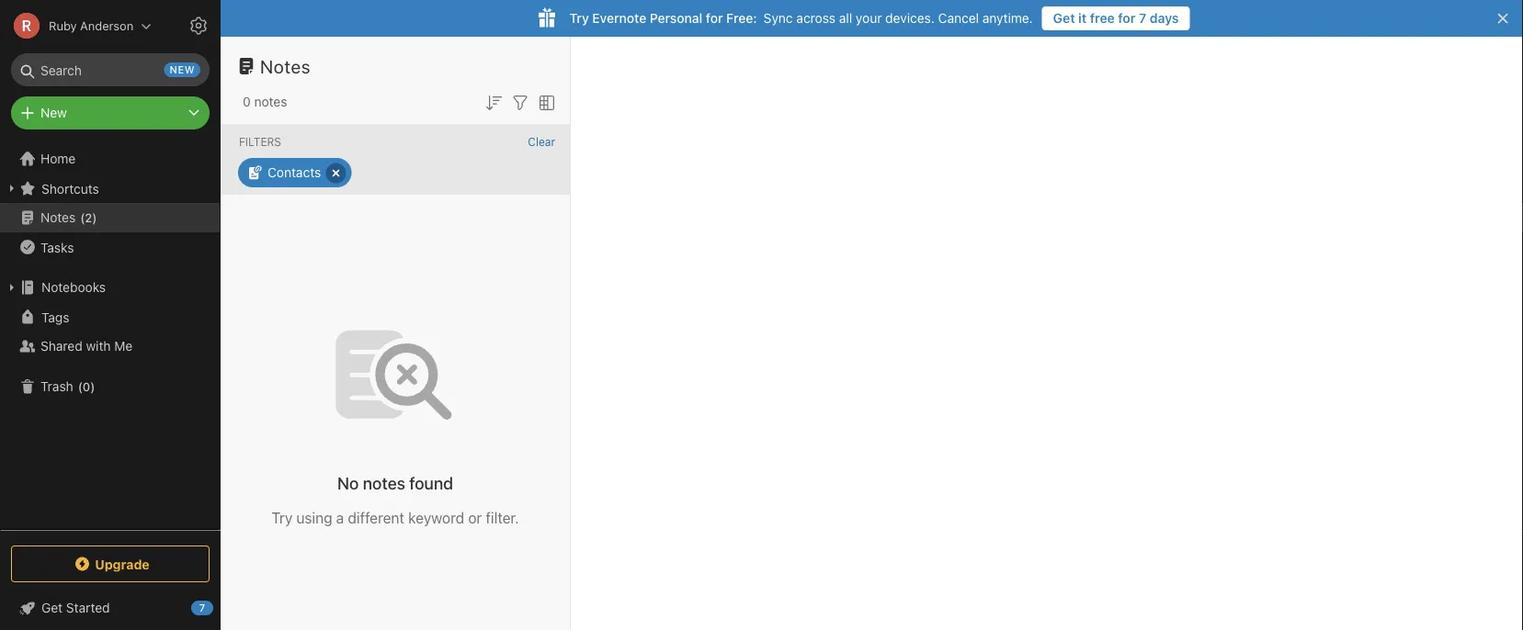 Task type: describe. For each thing, give the bounding box(es) containing it.
tags button
[[0, 303, 220, 332]]

filter.
[[486, 510, 519, 527]]

tasks
[[40, 240, 74, 255]]

no
[[337, 474, 359, 494]]

( for notes
[[80, 211, 85, 225]]

notes for no
[[363, 474, 405, 494]]

contacts button
[[238, 158, 352, 188]]

notebooks
[[41, 280, 106, 295]]

me
[[114, 339, 133, 354]]

it
[[1079, 11, 1087, 26]]

tasks button
[[0, 233, 220, 262]]

different
[[348, 510, 405, 527]]

upgrade
[[95, 557, 150, 572]]

shortcuts button
[[0, 174, 220, 203]]

shared with me link
[[0, 332, 220, 361]]

note list element
[[221, 37, 571, 631]]

evernote
[[593, 11, 647, 26]]

tags
[[41, 310, 69, 325]]

Add filters field
[[509, 90, 532, 114]]

get it free for 7 days
[[1054, 11, 1179, 26]]

0 inside trash ( 0 )
[[83, 380, 90, 394]]

upgrade button
[[11, 546, 210, 583]]

shared with me
[[40, 339, 133, 354]]

notes for 0
[[254, 94, 287, 109]]

your
[[856, 11, 882, 26]]

with
[[86, 339, 111, 354]]

filters
[[239, 135, 281, 148]]

View options field
[[532, 90, 558, 114]]

notes for notes ( 2 )
[[40, 210, 76, 225]]

shared
[[40, 339, 82, 354]]

) for notes
[[92, 211, 97, 225]]

trash
[[40, 379, 73, 395]]

) for trash
[[90, 380, 95, 394]]

try evernote personal for free: sync across all your devices. cancel anytime.
[[570, 11, 1033, 26]]

keyword
[[408, 510, 465, 527]]

0 inside note list element
[[243, 94, 251, 109]]

started
[[66, 601, 110, 616]]

anderson
[[80, 19, 134, 33]]

sync
[[764, 11, 793, 26]]

home link
[[0, 144, 221, 174]]

clear
[[528, 135, 555, 148]]

no notes found
[[337, 474, 453, 494]]

personal
[[650, 11, 703, 26]]

ruby
[[49, 19, 77, 33]]

add filters image
[[509, 92, 532, 114]]

click to collapse image
[[214, 597, 228, 619]]

new search field
[[24, 53, 200, 86]]

( for trash
[[78, 380, 83, 394]]

new
[[170, 64, 195, 76]]

try for try using a different keyword or filter.
[[272, 510, 293, 527]]

home
[[40, 151, 76, 166]]

anytime.
[[983, 11, 1033, 26]]

get it free for 7 days button
[[1043, 6, 1190, 30]]

a
[[336, 510, 344, 527]]

free
[[1090, 11, 1115, 26]]

across
[[797, 11, 836, 26]]



Task type: locate. For each thing, give the bounding box(es) containing it.
contacts
[[268, 165, 321, 180]]

1 horizontal spatial try
[[570, 11, 589, 26]]

7
[[1139, 11, 1147, 26], [199, 603, 205, 615]]

try left using
[[272, 510, 293, 527]]

shortcuts
[[41, 181, 99, 196]]

0 horizontal spatial 0
[[83, 380, 90, 394]]

for left free: at top
[[706, 11, 723, 26]]

notes up tasks
[[40, 210, 76, 225]]

) right trash
[[90, 380, 95, 394]]

(
[[80, 211, 85, 225], [78, 380, 83, 394]]

1 vertical spatial 7
[[199, 603, 205, 615]]

new
[[40, 105, 67, 120]]

days
[[1150, 11, 1179, 26]]

) inside trash ( 0 )
[[90, 380, 95, 394]]

( inside notes ( 2 )
[[80, 211, 85, 225]]

0 vertical spatial 7
[[1139, 11, 1147, 26]]

expand notebooks image
[[5, 280, 19, 295]]

0 vertical spatial notes
[[254, 94, 287, 109]]

1 for from the left
[[706, 11, 723, 26]]

notes
[[254, 94, 287, 109], [363, 474, 405, 494]]

) inside notes ( 2 )
[[92, 211, 97, 225]]

ruby anderson
[[49, 19, 134, 33]]

tree containing home
[[0, 144, 221, 530]]

0 vertical spatial try
[[570, 11, 589, 26]]

) down shortcuts button
[[92, 211, 97, 225]]

0 vertical spatial )
[[92, 211, 97, 225]]

for inside 'get it free for 7 days' button
[[1119, 11, 1136, 26]]

0 horizontal spatial notes
[[254, 94, 287, 109]]

notes inside note list element
[[260, 55, 311, 77]]

try for try evernote personal for free: sync across all your devices. cancel anytime.
[[570, 11, 589, 26]]

1 horizontal spatial get
[[1054, 11, 1076, 26]]

new button
[[11, 97, 210, 130]]

Sort options field
[[483, 90, 505, 114]]

notes
[[260, 55, 311, 77], [40, 210, 76, 225]]

notes up filters
[[254, 94, 287, 109]]

get left it
[[1054, 11, 1076, 26]]

try left evernote
[[570, 11, 589, 26]]

0 vertical spatial get
[[1054, 11, 1076, 26]]

1 horizontal spatial for
[[1119, 11, 1136, 26]]

0 vertical spatial (
[[80, 211, 85, 225]]

0
[[243, 94, 251, 109], [83, 380, 90, 394]]

trash ( 0 )
[[40, 379, 95, 395]]

try using a different keyword or filter.
[[272, 510, 519, 527]]

notes inside tree
[[40, 210, 76, 225]]

Help and Learning task checklist field
[[0, 594, 221, 623]]

2 for from the left
[[1119, 11, 1136, 26]]

or
[[468, 510, 482, 527]]

tree
[[0, 144, 221, 530]]

for
[[706, 11, 723, 26], [1119, 11, 1136, 26]]

7 left days
[[1139, 11, 1147, 26]]

1 vertical spatial (
[[78, 380, 83, 394]]

0 vertical spatial notes
[[260, 55, 311, 77]]

1 horizontal spatial notes
[[260, 55, 311, 77]]

get
[[1054, 11, 1076, 26], [41, 601, 63, 616]]

note window - empty element
[[571, 37, 1524, 631]]

( right trash
[[78, 380, 83, 394]]

1 horizontal spatial 7
[[1139, 11, 1147, 26]]

try
[[570, 11, 589, 26], [272, 510, 293, 527]]

get left started
[[41, 601, 63, 616]]

1 horizontal spatial 0
[[243, 94, 251, 109]]

1 vertical spatial get
[[41, 601, 63, 616]]

Search text field
[[24, 53, 197, 86]]

notebooks link
[[0, 273, 220, 303]]

for right free
[[1119, 11, 1136, 26]]

for for 7
[[1119, 11, 1136, 26]]

0 horizontal spatial for
[[706, 11, 723, 26]]

0 horizontal spatial 7
[[199, 603, 205, 615]]

)
[[92, 211, 97, 225], [90, 380, 95, 394]]

2
[[85, 211, 92, 225]]

0 notes
[[243, 94, 287, 109]]

notes up 0 notes
[[260, 55, 311, 77]]

0 horizontal spatial try
[[272, 510, 293, 527]]

7 left click to collapse image
[[199, 603, 205, 615]]

all
[[839, 11, 853, 26]]

7 inside button
[[1139, 11, 1147, 26]]

get for get it free for 7 days
[[1054, 11, 1076, 26]]

( inside trash ( 0 )
[[78, 380, 83, 394]]

get for get started
[[41, 601, 63, 616]]

settings image
[[188, 15, 210, 37]]

found
[[409, 474, 453, 494]]

devices.
[[886, 11, 935, 26]]

cancel
[[939, 11, 979, 26]]

1 vertical spatial )
[[90, 380, 95, 394]]

notes ( 2 )
[[40, 210, 97, 225]]

0 up filters
[[243, 94, 251, 109]]

0 horizontal spatial notes
[[40, 210, 76, 225]]

Account field
[[0, 7, 152, 44]]

get inside help and learning task checklist field
[[41, 601, 63, 616]]

0 vertical spatial 0
[[243, 94, 251, 109]]

get started
[[41, 601, 110, 616]]

clear button
[[528, 135, 555, 148]]

get inside button
[[1054, 11, 1076, 26]]

for for free:
[[706, 11, 723, 26]]

1 horizontal spatial notes
[[363, 474, 405, 494]]

( down shortcuts
[[80, 211, 85, 225]]

using
[[296, 510, 332, 527]]

0 right trash
[[83, 380, 90, 394]]

1 vertical spatial try
[[272, 510, 293, 527]]

1 vertical spatial notes
[[40, 210, 76, 225]]

try inside note list element
[[272, 510, 293, 527]]

free:
[[727, 11, 757, 26]]

1 vertical spatial notes
[[363, 474, 405, 494]]

1 vertical spatial 0
[[83, 380, 90, 394]]

0 horizontal spatial get
[[41, 601, 63, 616]]

notes up the different at the bottom
[[363, 474, 405, 494]]

7 inside help and learning task checklist field
[[199, 603, 205, 615]]

notes for notes
[[260, 55, 311, 77]]



Task type: vqa. For each thing, say whether or not it's contained in the screenshot.
More actions image
no



